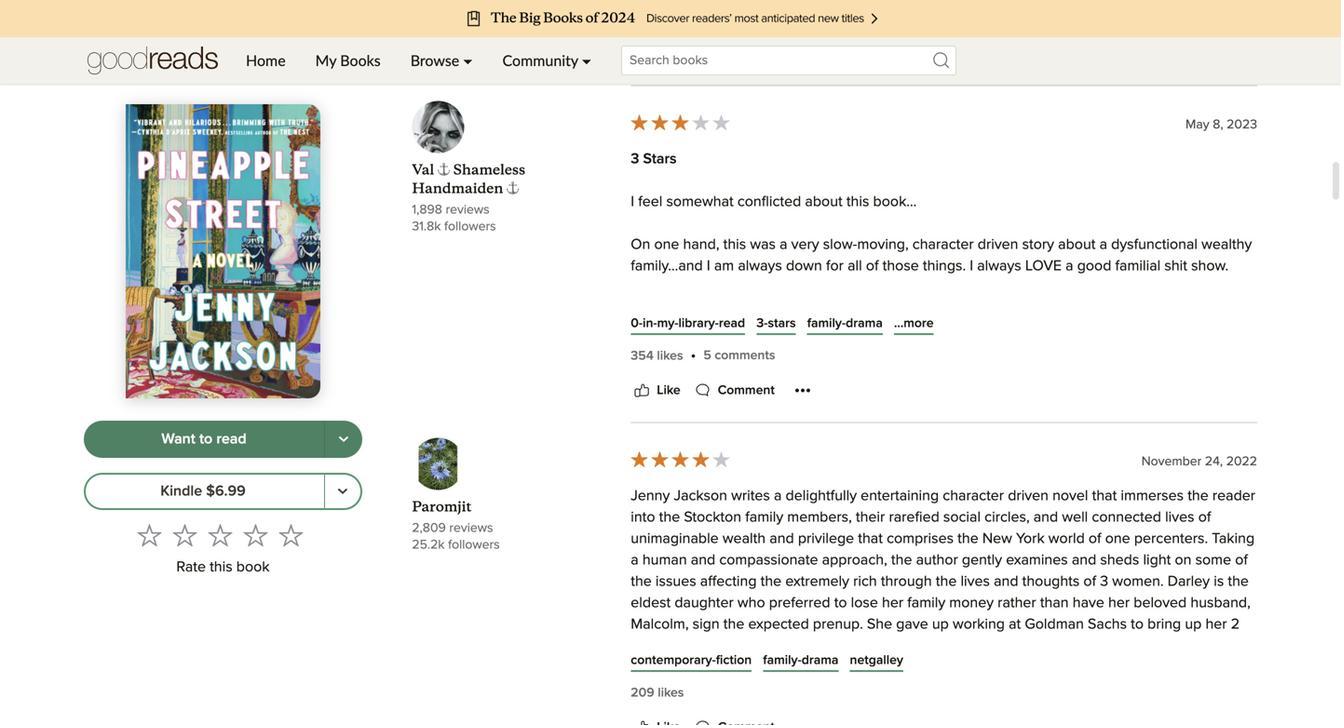 Task type: vqa. For each thing, say whether or not it's contained in the screenshot.
Gemmell inside the the Brad and his novels have garnered many accolades including two Hotties—the Debut of the Year and Best New Voice—on Pat's Fantasy Hotlist, a Gemmell Morningstar Award nomination for The Winds of Khalakovo and more:
no



Task type: describe. For each thing, give the bounding box(es) containing it.
issues
[[656, 575, 697, 590]]

i up 0-
[[631, 302, 635, 317]]

as
[[1026, 366, 1041, 381]]

character inside on one hand, this was a very slow-moving, character driven story about a dysfunctional wealthy family...and i am always down for all of those things. i always love a good familial shit show.
[[913, 238, 974, 253]]

her down georgiana.
[[788, 538, 810, 553]]

author inside jenny jackson writes a delightfully entertaining character driven novel that immerses the reader into the stockton family members, their rarefied social circles, and well connected lives of unimaginable wealth and privilege that comprises the new york world of one percenters. taking a human and compassionate approach, the author gently examines and sheds light on some of the issues affecting the extremely rich through the lives and thoughts of 3 women. darley is the eldest daughter who preferred to lose her family money rather than have her beloved husband, malcolm, sign the expected prenup. she gave up working at goldman sachs to bring up her 2 young children, poppy and hatcher with the family relying on malcolm's salary, their circumstances becoming more difficult when their economic security and lifestyle come under threat.
[[917, 554, 959, 569]]

the down the i'm
[[958, 532, 979, 547]]

writes
[[732, 489, 771, 504]]

0 vertical spatial still
[[728, 538, 749, 553]]

not.
[[790, 388, 815, 403]]

family inside i feel like the family evolved in some small way (sort of) over the course of the story; however, i can't decide whether or not the author meant this as some sort of discourse on wealth and privilege...or not. i wasn't quite sure. and then i read in the author notes that jenny jackson is a publishing executive who lives in the very neighborhood this book is centered on...hmmmm...so, tongue-in-cheek poking or self-flagellation/virtue-signaling?
[[742, 345, 780, 360]]

family down my favorite character in the book was tilda. at least she owned who she was with no apology.
[[921, 639, 959, 654]]

the up self-
[[932, 409, 953, 424]]

0 horizontal spatial have
[[639, 474, 670, 488]]

▾ for browse ▾
[[463, 51, 473, 69]]

novel
[[1053, 489, 1089, 504]]

community
[[503, 51, 578, 69]]

her up sachs
[[1109, 597, 1130, 611]]

val ⚓️ shameless handmaiden ⚓️ link
[[412, 161, 526, 198]]

family up gave
[[908, 597, 946, 611]]

november 24, 2022
[[1142, 456, 1258, 469]]

of down the give
[[1089, 532, 1102, 547]]

like button for 354
[[631, 380, 681, 402]]

1 horizontal spatial to
[[835, 597, 848, 611]]

0 horizontal spatial on
[[1010, 639, 1027, 654]]

economic
[[959, 661, 1022, 676]]

2 up from the left
[[1186, 618, 1202, 633]]

2 horizontal spatial always
[[978, 259, 1022, 274]]

family down writes
[[746, 511, 784, 526]]

2 horizontal spatial was
[[1106, 624, 1131, 638]]

1 vertical spatial all
[[1098, 516, 1112, 531]]

lives inside i feel like the family evolved in some small way (sort of) over the course of the story; however, i can't decide whether or not the author meant this as some sort of discourse on wealth and privilege...or not. i wasn't quite sure. and then i read in the author notes that jenny jackson is a publishing executive who lives in the very neighborhood this book is centered on...hmmmm...so, tongue-in-cheek poking or self-flagellation/virtue-signaling?
[[883, 409, 912, 424]]

the down spout
[[631, 575, 652, 590]]

extremely
[[786, 575, 850, 590]]

inheritance
[[959, 538, 1032, 553]]

0 horizontal spatial some
[[855, 345, 891, 360]]

drama inside review by paromjit element
[[802, 655, 839, 668]]

the down tilda.
[[896, 639, 917, 654]]

wealth inside jenny jackson writes a delightfully entertaining character driven novel that immerses the reader into the stockton family members, their rarefied social circles, and well connected lives of unimaginable wealth and privilege that comprises the new york world of one percenters. taking a human and compassionate approach, the author gently examines and sheds light on some of the issues affecting the extremely rich through the lives and thoughts of 3 women. darley is the eldest daughter who preferred to lose her family money rather than have her beloved husband, malcolm, sign the expected prenup. she gave up working at goldman sachs to bring up her 2 young children, poppy and hatcher with the family relying on malcolm's salary, their circumstances becoming more difficult when their economic security and lifestyle come under threat.
[[723, 532, 766, 547]]

family- inside review by paromjit element
[[763, 655, 802, 668]]

not inside i feel like the family evolved in some small way (sort of) over the course of the story; however, i can't decide whether or not the author meant this as some sort of discourse on wealth and privilege...or not. i wasn't quite sure. and then i read in the author notes that jenny jackson is a publishing executive who lives in the very neighborhood this book is centered on...hmmmm...so, tongue-in-cheek poking or self-flagellation/virtue-signaling?
[[859, 366, 880, 381]]

a right writes
[[774, 489, 782, 504]]

1 vertical spatial and
[[919, 516, 946, 531]]

in left 3-stars link
[[729, 302, 741, 317]]

who inside i feel like the family evolved in some small way (sort of) over the course of the story; however, i can't decide whether or not the author meant this as some sort of discourse on wealth and privilege...or not. i wasn't quite sure. and then i read in the author notes that jenny jackson is a publishing executive who lives in the very neighborhood this book is centered on...hmmmm...so, tongue-in-cheek poking or self-flagellation/virtue-signaling?
[[852, 409, 879, 424]]

on inside i feel like the family evolved in some small way (sort of) over the course of the story; however, i can't decide whether or not the author meant this as some sort of discourse on wealth and privilege...or not. i wasn't quite sure. and then i read in the author notes that jenny jackson is a publishing executive who lives in the very neighborhood this book is centered on...hmmmm...so, tongue-in-cheek poking or self-flagellation/virtue-signaling?
[[1197, 366, 1214, 381]]

browse
[[411, 51, 460, 69]]

3-
[[757, 317, 768, 331]]

rarefied
[[889, 511, 940, 526]]

1 vertical spatial author
[[1088, 388, 1130, 403]]

with inside jenny jackson writes a delightfully entertaining character driven novel that immerses the reader into the stockton family members, their rarefied social circles, and well connected lives of unimaginable wealth and privilege that comprises the new york world of one percenters. taking a human and compassionate approach, the author gently examines and sheds light on some of the issues affecting the extremely rich through the lives and thoughts of 3 women. darley is the eldest daughter who preferred to lose her family money rather than have her beloved husband, malcolm, sign the expected prenup. she gave up working at goldman sachs to bring up her 2 young children, poppy and hatcher with the family relying on malcolm's salary, their circumstances becoming more difficult when their economic security and lifestyle come under threat.
[[865, 639, 892, 654]]

she inside georgiana. loathed. and i'm sorry, she can give all her money away every day (but still have her $37 million and future inheritance from her parents, mind you), spout all the woke bullshit under the sun, and virtue-signal like a boss...she is still a bad person. and it's not the money's fault.
[[1011, 516, 1035, 531]]

0 vertical spatial their
[[856, 511, 886, 526]]

483
[[631, 13, 654, 26]]

more
[[797, 661, 831, 676]]

come
[[1163, 661, 1199, 676]]

browse ▾ link
[[396, 37, 488, 84]]

the up "through"
[[892, 554, 913, 569]]

contemporary-fiction
[[631, 655, 752, 668]]

209 likes
[[631, 687, 684, 700]]

relying
[[963, 639, 1007, 654]]

1 horizontal spatial or
[[909, 431, 923, 446]]

poppy
[[735, 639, 777, 654]]

the up the quite
[[884, 366, 905, 381]]

i right then in the bottom right of the page
[[1007, 388, 1011, 403]]

1 horizontal spatial always
[[908, 302, 952, 317]]

family-drama inside review by val ⚓️ shameless handmaiden ⚓️ element
[[808, 317, 883, 331]]

5 comments
[[704, 350, 776, 363]]

0-in-my-library-read link
[[631, 315, 746, 333]]

affecting
[[701, 575, 757, 590]]

like inside i feel like the family evolved in some small way (sort of) over the course of the story; however, i can't decide whether or not the author meant this as some sort of discourse on wealth and privilege...or not. i wasn't quite sure. and then i read in the author notes that jenny jackson is a publishing executive who lives in the very neighborhood this book is centered on...hmmmm...so, tongue-in-cheek poking or self-flagellation/virtue-signaling?
[[691, 345, 714, 360]]

her down the give
[[1069, 538, 1091, 553]]

story;
[[1163, 345, 1199, 360]]

i right things.
[[970, 259, 974, 274]]

in down the sure. on the bottom
[[916, 409, 928, 424]]

have inside jenny jackson writes a delightfully entertaining character driven novel that immerses the reader into the stockton family members, their rarefied social circles, and well connected lives of unimaginable wealth and privilege that comprises the new york world of one percenters. taking a human and compassionate approach, the author gently examines and sheds light on some of the issues affecting the extremely rich through the lives and thoughts of 3 women. darley is the eldest daughter who preferred to lose her family money rather than have her beloved husband, malcolm, sign the expected prenup. she gave up working at goldman sachs to bring up her 2 young children, poppy and hatcher with the family relying on malcolm's salary, their circumstances becoming more difficult when their economic security and lifestyle come under threat.
[[1073, 597, 1105, 611]]

0 horizontal spatial that
[[858, 532, 883, 547]]

future
[[917, 538, 955, 553]]

give
[[1066, 516, 1094, 531]]

$37
[[814, 538, 839, 553]]

of up you), at the right bottom of page
[[1199, 511, 1212, 526]]

malcolm,
[[631, 618, 689, 633]]

and up sun, at the right bottom of page
[[889, 538, 913, 553]]

my-
[[658, 317, 679, 331]]

1 vertical spatial their
[[1144, 639, 1173, 654]]

gave
[[897, 618, 929, 633]]

1 horizontal spatial was
[[850, 624, 875, 638]]

in right evolved
[[840, 345, 851, 360]]

2 horizontal spatial she
[[1078, 624, 1102, 638]]

comments
[[715, 350, 776, 363]]

in- inside i feel like the family evolved in some small way (sort of) over the course of the story; however, i can't decide whether or not the author meant this as some sort of discourse on wealth and privilege...or not. i wasn't quite sure. and then i read in the author notes that jenny jackson is a publishing executive who lives in the very neighborhood this book is centered on...hmmmm...so, tongue-in-cheek poking or self-flagellation/virtue-signaling?
[[801, 431, 817, 446]]

profile image for val ⚓️ shameless handmaiden ⚓️. image
[[412, 101, 464, 153]]

want
[[161, 432, 196, 447]]

this up library-
[[703, 302, 726, 317]]

publishing
[[714, 409, 782, 424]]

24,
[[1206, 456, 1224, 469]]

1 vertical spatial for
[[862, 302, 880, 317]]

the down virtue-
[[936, 575, 957, 590]]

prenup.
[[813, 618, 864, 633]]

comment for 1 comment
[[718, 47, 775, 60]]

1 vertical spatial family-drama link
[[763, 652, 839, 671]]

a left good
[[1066, 259, 1074, 274]]

the right 5
[[717, 345, 738, 360]]

and up york
[[1034, 511, 1059, 526]]

comment button for comment
[[692, 43, 775, 65]]

loathed.
[[848, 516, 916, 531]]

rate 1 out of 5 image
[[137, 524, 162, 548]]

i up on
[[631, 195, 635, 210]]

november
[[1142, 456, 1202, 469]]

and down expected
[[781, 639, 805, 654]]

is down notes
[[1149, 409, 1159, 424]]

Search by book title or ISBN text field
[[622, 46, 957, 75]]

0 vertical spatial in-
[[643, 317, 658, 331]]

shameless
[[454, 161, 526, 179]]

examines
[[1007, 554, 1069, 569]]

this left as
[[1000, 366, 1022, 381]]

i also read this in one sitting, which for me always garners a star.
[[631, 302, 1048, 317]]

is inside jenny jackson writes a delightfully entertaining character driven novel that immerses the reader into the stockton family members, their rarefied social circles, and well connected lives of unimaginable wealth and privilege that comprises the new york world of one percenters. taking a human and compassionate approach, the author gently examines and sheds light on some of the issues affecting the extremely rich through the lives and thoughts of 3 women. darley is the eldest daughter who preferred to lose her family money rather than have her beloved husband, malcolm, sign the expected prenup. she gave up working at goldman sachs to bring up her 2 young children, poppy and hatcher with the family relying on malcolm's salary, their circumstances becoming more difficult when their economic security and lifestyle come under threat.
[[1214, 575, 1225, 590]]

under inside jenny jackson writes a delightfully entertaining character driven novel that immerses the reader into the stockton family members, their rarefied social circles, and well connected lives of unimaginable wealth and privilege that comprises the new york world of one percenters. taking a human and compassionate approach, the author gently examines and sheds light on some of the issues affecting the extremely rich through the lives and thoughts of 3 women. darley is the eldest daughter who preferred to lose her family money rather than have her beloved husband, malcolm, sign the expected prenup. she gave up working at goldman sachs to bring up her 2 young children, poppy and hatcher with the family relying on malcolm's salary, their circumstances becoming more difficult when their economic security and lifestyle come under threat.
[[1203, 661, 1242, 676]]

jenny inside i feel like the family evolved in some small way (sort of) over the course of the story; however, i can't decide whether or not the author meant this as some sort of discourse on wealth and privilege...or not. i wasn't quite sure. and then i read in the author notes that jenny jackson is a publishing executive who lives in the very neighborhood this book is centered on...hmmmm...so, tongue-in-cheek poking or self-flagellation/virtue-signaling?
[[1203, 388, 1242, 403]]

feel for somewhat
[[639, 195, 663, 210]]

a inside i feel like the family evolved in some small way (sort of) over the course of the story; however, i can't decide whether or not the author meant this as some sort of discourse on wealth and privilege...or not. i wasn't quite sure. and then i read in the author notes that jenny jackson is a publishing executive who lives in the very neighborhood this book is centered on...hmmmm...so, tongue-in-cheek poking or self-flagellation/virtue-signaling?
[[703, 409, 711, 424]]

a up thoughts
[[1040, 559, 1048, 574]]

i right not.
[[819, 388, 822, 403]]

(but
[[699, 538, 724, 553]]

like for 354 likes
[[657, 384, 681, 398]]

community ▾ link
[[488, 37, 607, 84]]

executive
[[786, 409, 848, 424]]

2022
[[1227, 456, 1258, 469]]

0 horizontal spatial always
[[738, 259, 783, 274]]

1 vertical spatial lives
[[1166, 511, 1195, 526]]

home image
[[88, 37, 218, 84]]

of right 'sort'
[[1113, 366, 1126, 381]]

want to read button
[[84, 421, 325, 458]]

tongue-
[[750, 431, 801, 446]]

world
[[1049, 532, 1085, 547]]

character inside jenny jackson writes a delightfully entertaining character driven novel that immerses the reader into the stockton family members, their rarefied social circles, and well connected lives of unimaginable wealth and privilege that comprises the new york world of one percenters. taking a human and compassionate approach, the author gently examines and sheds light on some of the issues affecting the extremely rich through the lives and thoughts of 3 women. darley is the eldest daughter who preferred to lose her family money rather than have her beloved husband, malcolm, sign the expected prenup. she gave up working at goldman sachs to bring up her 2 young children, poppy and hatcher with the family relying on malcolm's salary, their circumstances becoming more difficult when their economic security and lifestyle come under threat.
[[943, 489, 1005, 504]]

209
[[631, 687, 655, 700]]

stars
[[768, 317, 796, 331]]

like for 483 likes
[[657, 47, 681, 60]]

1 horizontal spatial no
[[1166, 624, 1183, 638]]

the up 'discourse'
[[1138, 345, 1159, 360]]

3-stars
[[757, 317, 796, 331]]

difficult
[[835, 661, 882, 676]]

my for my books
[[316, 51, 337, 69]]

i down 0-
[[631, 345, 635, 360]]

decide
[[736, 366, 781, 381]]

of right course
[[1122, 345, 1135, 360]]

i up the "into"
[[631, 474, 635, 488]]

1 up from the left
[[933, 618, 949, 633]]

that inside i feel like the family evolved in some small way (sort of) over the course of the story; however, i can't decide whether or not the author meant this as some sort of discourse on wealth and privilege...or not. i wasn't quite sure. and then i read in the author notes that jenny jackson is a publishing executive who lives in the very neighborhood this book is centered on...hmmmm...so, tongue-in-cheek poking or self-flagellation/virtue-signaling?
[[1175, 388, 1199, 403]]

i feel somewhat conflicted about this book...
[[631, 195, 917, 210]]

0 horizontal spatial all
[[672, 559, 686, 574]]

0 horizontal spatial or
[[842, 366, 855, 381]]

and down the world
[[1072, 554, 1097, 569]]

i have no idea.
[[631, 474, 726, 488]]

delightfully
[[786, 489, 857, 504]]

a left bad at bottom right
[[1159, 559, 1167, 574]]

2 vertical spatial lives
[[961, 575, 991, 590]]

in up neighborhood
[[1048, 388, 1060, 403]]

reviews inside paromjit 2,809 reviews 25.2k followers
[[450, 522, 493, 535]]

i left 'am'
[[707, 259, 711, 274]]

centered
[[1163, 409, 1221, 424]]

1 vertical spatial ⚓️
[[507, 180, 520, 198]]

hatcher
[[809, 639, 861, 654]]

1 horizontal spatial one
[[745, 302, 770, 317]]

jackson inside i feel like the family evolved in some small way (sort of) over the course of the story; however, i can't decide whether or not the author meant this as some sort of discourse on wealth and privilege...or not. i wasn't quite sure. and then i read in the author notes that jenny jackson is a publishing executive who lives in the very neighborhood this book is centered on...hmmmm...so, tongue-in-cheek poking or self-flagellation/virtue-signaling?
[[631, 409, 685, 424]]

the right sign
[[724, 618, 745, 633]]

community ▾
[[503, 51, 592, 69]]

the down person.
[[1229, 575, 1250, 590]]

▾ for community ▾
[[582, 51, 592, 69]]

social
[[944, 511, 981, 526]]

her left 2
[[1206, 618, 1228, 633]]

discourse
[[1130, 366, 1193, 381]]

review by paromjit element
[[412, 439, 1258, 726]]

the up daughter
[[708, 581, 729, 596]]

is inside georgiana. loathed. and i'm sorry, she can give all her money away every day (but still have her $37 million and future inheritance from her parents, mind you), spout all the woke bullshit under the sun, and virtue-signal like a boss...she is still a bad person. and it's not the money's fault.
[[1120, 559, 1130, 574]]

read inside button
[[216, 432, 247, 447]]

the up rich
[[846, 559, 867, 574]]

salary,
[[1099, 639, 1140, 654]]

and down (but at the bottom right of page
[[691, 554, 716, 569]]

in up poppy
[[772, 624, 784, 638]]

sitting,
[[774, 302, 816, 317]]

483 likes button
[[631, 10, 684, 29]]

this inside on one hand, this was a very slow-moving, character driven story about a dysfunctional wealthy family...and i am always down for all of those things. i always love a good familial shit show.
[[724, 238, 747, 253]]

the down (but at the bottom right of page
[[690, 559, 711, 574]]

i left can't
[[694, 366, 697, 381]]

members,
[[788, 511, 852, 526]]

review by val ⚓️ shameless handmaiden ⚓️ element
[[412, 101, 1258, 638]]

likes for 209 likes
[[658, 687, 684, 700]]

privilege
[[798, 532, 855, 547]]

1 horizontal spatial some
[[1045, 366, 1081, 381]]

handmaiden
[[412, 180, 503, 198]]

women.
[[1113, 575, 1164, 590]]

owned
[[998, 624, 1043, 638]]

percenters.
[[1135, 532, 1209, 547]]

contemporary-fiction link
[[631, 652, 752, 671]]

comment button for comments
[[692, 380, 775, 402]]

and inside i feel like the family evolved in some small way (sort of) over the course of the story; however, i can't decide whether or not the author meant this as some sort of discourse on wealth and privilege...or not. i wasn't quite sure. and then i read in the author notes that jenny jackson is a publishing executive who lives in the very neighborhood this book is centered on...hmmmm...so, tongue-in-cheek poking or self-flagellation/virtue-signaling?
[[943, 388, 970, 403]]

the down the bullshit
[[761, 575, 782, 590]]

may 8, 2023
[[1186, 118, 1258, 132]]

the down preferred
[[788, 624, 809, 638]]

review by dennis element
[[412, 0, 1258, 101]]

read left 3-
[[719, 317, 746, 331]]

my favorite character in the book was tilda. at least she owned who she was with no apology.
[[631, 624, 1242, 638]]

and up compassionate
[[770, 532, 795, 547]]

privilege...or
[[707, 388, 786, 403]]

money inside georgiana. loathed. and i'm sorry, she can give all her money away every day (but still have her $37 million and future inheritance from her parents, mind you), spout all the woke bullshit under the sun, and virtue-signal like a boss...she is still a bad person. and it's not the money's fault.
[[1141, 516, 1186, 531]]

5 comments button
[[704, 345, 776, 367]]

million
[[842, 538, 885, 553]]

3 inside review by val ⚓️ shameless handmaiden ⚓️ element
[[631, 152, 640, 167]]

you),
[[1187, 538, 1218, 553]]

the up neighborhood
[[1063, 388, 1084, 403]]

the up unimaginable
[[659, 511, 680, 526]]

the up away
[[1188, 489, 1209, 504]]

books
[[340, 51, 381, 69]]

0 vertical spatial author
[[909, 366, 951, 381]]

on...hmmmm...so,
[[631, 431, 746, 446]]

i up (but at the bottom right of page
[[711, 516, 714, 531]]

at
[[918, 624, 932, 638]]

then
[[974, 388, 1003, 403]]

driven inside jenny jackson writes a delightfully entertaining character driven novel that immerses the reader into the stockton family members, their rarefied social circles, and well connected lives of unimaginable wealth and privilege that comprises the new york world of one percenters. taking a human and compassionate approach, the author gently examines and sheds light on some of the issues affecting the extremely rich through the lives and thoughts of 3 women. darley is the eldest daughter who preferred to lose her family money rather than have her beloved husband, malcolm, sign the expected prenup. she gave up working at goldman sachs to bring up her 2 young children, poppy and hatcher with the family relying on malcolm's salary, their circumstances becoming more difficult when their economic security and lifestyle come under threat.
[[1008, 489, 1049, 504]]

driven inside on one hand, this was a very slow-moving, character driven story about a dysfunctional wealthy family...and i am always down for all of those things. i always love a good familial shit show.
[[978, 238, 1019, 253]]

her up parents,
[[1116, 516, 1138, 531]]

of inside on one hand, this was a very slow-moving, character driven story about a dysfunctional wealthy family...and i am always down for all of those things. i always love a good familial shit show.
[[866, 259, 879, 274]]

person.
[[1200, 559, 1249, 574]]

however,
[[631, 366, 690, 381]]

down
[[786, 259, 823, 274]]

likes for 354 likes
[[657, 350, 684, 363]]

1 horizontal spatial book
[[813, 624, 846, 638]]

on
[[631, 238, 651, 253]]

and down salary,
[[1081, 661, 1106, 676]]

reader
[[1213, 489, 1256, 504]]

my for my favorite character in the book was tilda. at least she owned who she was with no apology.
[[631, 624, 650, 638]]

of down taking
[[1236, 554, 1249, 569]]

very inside on one hand, this was a very slow-moving, character driven story about a dysfunctional wealthy family...and i am always down for all of those things. i always love a good familial shit show.
[[792, 238, 820, 253]]

0 horizontal spatial ⚓️
[[438, 161, 451, 179]]

new
[[983, 532, 1013, 547]]

about inside on one hand, this was a very slow-moving, character driven story about a dysfunctional wealthy family...and i am always down for all of those things. i always love a good familial shit show.
[[1059, 238, 1096, 253]]

my books
[[316, 51, 381, 69]]

fault.
[[790, 581, 822, 596]]



Task type: locate. For each thing, give the bounding box(es) containing it.
likes right 483
[[657, 13, 684, 26]]

feel inside i feel like the family evolved in some small way (sort of) over the course of the story; however, i can't decide whether or not the author meant this as some sort of discourse on wealth and privilege...or not. i wasn't quite sure. and then i read in the author notes that jenny jackson is a publishing executive who lives in the very neighborhood this book is centered on...hmmmm...so, tongue-in-cheek poking or self-flagellation/virtue-signaling?
[[663, 345, 687, 360]]

1 vertical spatial still
[[1134, 559, 1156, 574]]

followers inside paromjit 2,809 reviews 25.2k followers
[[448, 539, 500, 552]]

0 vertical spatial or
[[842, 366, 855, 381]]

may
[[1186, 118, 1210, 132]]

1 vertical spatial or
[[909, 431, 923, 446]]

star.
[[1021, 302, 1048, 317]]

all inside on one hand, this was a very slow-moving, character driven story about a dysfunctional wealthy family...and i am always down for all of those things. i always love a good familial shit show.
[[848, 259, 863, 274]]

drama inside review by val ⚓️ shameless handmaiden ⚓️ element
[[846, 317, 883, 331]]

their right "when"
[[926, 661, 955, 676]]

1 vertical spatial very
[[957, 409, 984, 424]]

likes down circumstances
[[658, 687, 684, 700]]

209 likes button
[[631, 685, 684, 703]]

and up "through"
[[902, 559, 926, 574]]

have up compassionate
[[753, 538, 785, 553]]

gently
[[963, 554, 1003, 569]]

kindle $6.99 link
[[84, 473, 325, 511]]

regardless,
[[631, 516, 707, 531]]

profile image for paromjit. image
[[412, 439, 464, 491]]

sort
[[1085, 366, 1109, 381]]

was down the lose
[[850, 624, 875, 638]]

shit
[[1165, 259, 1188, 274]]

in- down 'executive'
[[801, 431, 817, 446]]

to inside button
[[199, 432, 213, 447]]

very
[[792, 238, 820, 253], [957, 409, 984, 424]]

0 horizontal spatial she
[[971, 624, 994, 638]]

no
[[674, 474, 691, 488], [1166, 624, 1183, 638]]

comment button
[[692, 43, 775, 65], [692, 380, 775, 402]]

0 horizontal spatial money
[[950, 597, 994, 611]]

25.2k
[[412, 539, 445, 552]]

kindle
[[160, 484, 202, 499]]

▾
[[463, 51, 473, 69], [582, 51, 592, 69]]

immerses
[[1121, 489, 1184, 504]]

like button
[[631, 43, 681, 65], [631, 380, 681, 402]]

under up extremely
[[804, 559, 842, 574]]

drama
[[846, 317, 883, 331], [802, 655, 839, 668]]

1 vertical spatial to
[[835, 597, 848, 611]]

always up ...more on the top of page
[[908, 302, 952, 317]]

val
[[412, 161, 434, 179]]

well
[[1063, 511, 1089, 526]]

notes
[[1134, 388, 1171, 403]]

1 horizontal spatial under
[[1203, 661, 1242, 676]]

comment down the comment
[[718, 47, 775, 60]]

which
[[820, 302, 858, 317]]

family- down poppy
[[763, 655, 802, 668]]

and down the "signal"
[[994, 575, 1019, 590]]

0 horizontal spatial lives
[[883, 409, 912, 424]]

0 horizontal spatial not
[[683, 581, 704, 596]]

have inside georgiana. loathed. and i'm sorry, she can give all her money away every day (but still have her $37 million and future inheritance from her parents, mind you), spout all the woke bullshit under the sun, and virtue-signal like a boss...she is still a bad person. and it's not the money's fault.
[[753, 538, 785, 553]]

is down person.
[[1214, 575, 1225, 590]]

drama down hatcher
[[802, 655, 839, 668]]

rate 5 out of 5 image
[[279, 524, 303, 548]]

this right rate
[[210, 560, 233, 575]]

like inside review by val ⚓️ shameless handmaiden ⚓️ element
[[657, 384, 681, 398]]

0 vertical spatial about
[[806, 195, 843, 210]]

who up malcolm's
[[1047, 624, 1074, 638]]

comment inside review by val ⚓️ shameless handmaiden ⚓️ element
[[718, 384, 775, 398]]

one inside on one hand, this was a very slow-moving, character driven story about a dysfunctional wealthy family...and i am always down for all of those things. i always love a good familial shit show.
[[655, 238, 680, 253]]

0 vertical spatial feel
[[639, 195, 663, 210]]

for down slow-
[[827, 259, 844, 274]]

lives down the quite
[[883, 409, 912, 424]]

feel
[[639, 195, 663, 210], [663, 345, 687, 360]]

of
[[866, 259, 879, 274], [1122, 345, 1135, 360], [1113, 366, 1126, 381], [1199, 511, 1212, 526], [1089, 532, 1102, 547], [1236, 554, 1249, 569], [1084, 575, 1097, 590]]

followers right 25.2k
[[448, 539, 500, 552]]

1 vertical spatial one
[[745, 302, 770, 317]]

wealth up woke
[[723, 532, 766, 547]]

conflicted
[[738, 195, 802, 210]]

⚓️ down shameless on the top
[[507, 180, 520, 198]]

under inside georgiana. loathed. and i'm sorry, she can give all her money away every day (but still have her $37 million and future inheritance from her parents, mind you), spout all the woke bullshit under the sun, and virtue-signal like a boss...she is still a bad person. and it's not the money's fault.
[[804, 559, 842, 574]]

who inside jenny jackson writes a delightfully entertaining character driven novel that immerses the reader into the stockton family members, their rarefied social circles, and well connected lives of unimaginable wealth and privilege that comprises the new york world of one percenters. taking a human and compassionate approach, the author gently examines and sheds light on some of the issues affecting the extremely rich through the lives and thoughts of 3 women. darley is the eldest daughter who preferred to lose her family money rather than have her beloved husband, malcolm, sign the expected prenup. she gave up working at goldman sachs to bring up her 2 young children, poppy and hatcher with the family relying on malcolm's salary, their circumstances becoming more difficult when their economic security and lifestyle come under threat.
[[738, 597, 766, 611]]

1 vertical spatial like
[[1013, 559, 1036, 574]]

1 horizontal spatial still
[[1134, 559, 1156, 574]]

have down rating 4 out of 5 image
[[639, 474, 670, 488]]

author down 'sort'
[[1088, 388, 1130, 403]]

sorry,
[[972, 516, 1008, 531]]

1 horizontal spatial up
[[1186, 618, 1202, 633]]

family-drama link down expected
[[763, 652, 839, 671]]

her up she
[[882, 597, 904, 611]]

and
[[943, 388, 970, 403], [919, 516, 946, 531], [631, 581, 658, 596]]

family-drama inside review by paromjit element
[[763, 655, 839, 668]]

rating 4 out of 5 image
[[629, 450, 732, 470]]

0 horizontal spatial my
[[316, 51, 337, 69]]

0 vertical spatial lives
[[883, 409, 912, 424]]

dysfunctional
[[1112, 238, 1198, 253]]

fiction
[[716, 655, 752, 668]]

circles,
[[985, 511, 1030, 526]]

netgalley link
[[850, 652, 904, 671]]

like button for 483
[[631, 43, 681, 65]]

2 vertical spatial one
[[1106, 532, 1131, 547]]

2 vertical spatial their
[[926, 661, 955, 676]]

like down york
[[1013, 559, 1036, 574]]

0 vertical spatial drama
[[846, 317, 883, 331]]

home link
[[231, 37, 301, 84]]

0 horizontal spatial no
[[674, 474, 691, 488]]

2 vertical spatial character
[[707, 624, 768, 638]]

comprises
[[887, 532, 954, 547]]

also
[[639, 302, 665, 317]]

is up "on...hmmmm...so,"
[[689, 409, 699, 424]]

some inside jenny jackson writes a delightfully entertaining character driven novel that immerses the reader into the stockton family members, their rarefied social circles, and well connected lives of unimaginable wealth and privilege that comprises the new york world of one percenters. taking a human and compassionate approach, the author gently examines and sheds light on some of the issues affecting the extremely rich through the lives and thoughts of 3 women. darley is the eldest daughter who preferred to lose her family money rather than have her beloved husband, malcolm, sign the expected prenup. she gave up working at goldman sachs to bring up her 2 young children, poppy and hatcher with the family relying on malcolm's salary, their circumstances becoming more difficult when their economic security and lifestyle come under threat.
[[1196, 554, 1232, 569]]

0 horizontal spatial for
[[827, 259, 844, 274]]

1 horizontal spatial not
[[859, 366, 880, 381]]

wealth down however,
[[631, 388, 674, 403]]

still up woke
[[728, 538, 749, 553]]

2 comment from the top
[[718, 384, 775, 398]]

drama down i also read this in one sitting, which for me always garners a star.
[[846, 317, 883, 331]]

book down rate 4 out of 5 icon
[[236, 560, 270, 575]]

their down bring
[[1144, 639, 1173, 654]]

comment for 5 comments
[[718, 384, 775, 398]]

this inside 'element'
[[210, 560, 233, 575]]

have up sachs
[[1073, 597, 1105, 611]]

1 horizontal spatial 3
[[1101, 575, 1109, 590]]

can
[[1039, 516, 1062, 531]]

jenny inside jenny jackson writes a delightfully entertaining character driven novel that immerses the reader into the stockton family members, their rarefied social circles, and well connected lives of unimaginable wealth and privilege that comprises the new york world of one percenters. taking a human and compassionate approach, the author gently examines and sheds light on some of the issues affecting the extremely rich through the lives and thoughts of 3 women. darley is the eldest daughter who preferred to lose her family money rather than have her beloved husband, malcolm, sign the expected prenup. she gave up working at goldman sachs to bring up her 2 young children, poppy and hatcher with the family relying on malcolm's salary, their circumstances becoming more difficult when their economic security and lifestyle come under threat.
[[631, 489, 670, 504]]

1 like from the top
[[657, 47, 681, 60]]

1 horizontal spatial wealth
[[723, 532, 766, 547]]

their up million
[[856, 511, 886, 526]]

to left bring
[[1131, 618, 1144, 633]]

like inside review by dennis element
[[657, 47, 681, 60]]

2 vertical spatial who
[[1047, 624, 1074, 638]]

0 vertical spatial under
[[804, 559, 842, 574]]

rating 0 out of 5 group
[[132, 518, 309, 553]]

one up "sheds" on the bottom of page
[[1106, 532, 1131, 547]]

signaling?
[[1071, 431, 1136, 446]]

no down beloved
[[1166, 624, 1183, 638]]

familial
[[1116, 259, 1161, 274]]

to up prenup. at right
[[835, 597, 848, 611]]

author down future
[[917, 554, 959, 569]]

0 vertical spatial my
[[316, 51, 337, 69]]

this left the book...
[[847, 195, 870, 210]]

like up can't
[[691, 345, 714, 360]]

1 vertical spatial comment button
[[692, 380, 775, 402]]

the right over
[[1049, 345, 1070, 360]]

like button down 354 likes button
[[631, 380, 681, 402]]

1 comment button
[[704, 8, 767, 29]]

comment inside review by dennis element
[[718, 47, 775, 60]]

2 vertical spatial to
[[1131, 618, 1144, 633]]

darley
[[1168, 575, 1211, 590]]

2 horizontal spatial all
[[1098, 516, 1112, 531]]

0 vertical spatial jenny
[[1203, 388, 1242, 403]]

1 vertical spatial who
[[738, 597, 766, 611]]

in- down also
[[643, 317, 658, 331]]

1 like button from the top
[[631, 43, 681, 65]]

likes inside review by val ⚓️ shameless handmaiden ⚓️ element
[[657, 350, 684, 363]]

family-drama
[[808, 317, 883, 331], [763, 655, 839, 668]]

followers inside "val ⚓️ shameless handmaiden ⚓️ 1,898 reviews 31.8k followers"
[[445, 221, 496, 234]]

1 vertical spatial like button
[[631, 380, 681, 402]]

sign
[[693, 618, 720, 633]]

1 comment button from the top
[[692, 43, 775, 65]]

likes inside review by dennis element
[[657, 13, 684, 26]]

feel for like
[[663, 345, 687, 360]]

0 vertical spatial with
[[1135, 624, 1162, 638]]

1 horizontal spatial their
[[926, 661, 955, 676]]

1
[[704, 12, 709, 25]]

and up eldest
[[631, 581, 658, 596]]

and up comprises at right bottom
[[919, 516, 946, 531]]

2 horizontal spatial who
[[1047, 624, 1074, 638]]

1 horizontal spatial on
[[1176, 554, 1192, 569]]

husband,
[[1191, 597, 1251, 611]]

was inside on one hand, this was a very slow-moving, character driven story about a dysfunctional wealthy family...and i am always down for all of those things. i always love a good familial shit show.
[[750, 238, 776, 253]]

book inside 'element'
[[236, 560, 270, 575]]

2 vertical spatial book
[[813, 624, 846, 638]]

1 vertical spatial reviews
[[450, 522, 493, 535]]

$6.99
[[206, 484, 246, 499]]

⚓️ right val
[[438, 161, 451, 179]]

1 vertical spatial on
[[1176, 554, 1192, 569]]

0 vertical spatial likes
[[657, 13, 684, 26]]

2 horizontal spatial that
[[1175, 388, 1199, 403]]

0 vertical spatial not
[[859, 366, 880, 381]]

no down rating 4 out of 5 image
[[674, 474, 691, 488]]

eldest
[[631, 597, 671, 611]]

this up signaling?
[[1085, 409, 1108, 424]]

0 vertical spatial family-drama link
[[808, 315, 883, 333]]

a left star.
[[1010, 302, 1018, 317]]

was down conflicted
[[750, 238, 776, 253]]

2 horizontal spatial lives
[[1166, 511, 1195, 526]]

0 vertical spatial family-drama
[[808, 317, 883, 331]]

very inside i feel like the family evolved in some small way (sort of) over the course of the story; however, i can't decide whether or not the author meant this as some sort of discourse on wealth and privilege...or not. i wasn't quite sure. and then i read in the author notes that jenny jackson is a publishing executive who lives in the very neighborhood this book is centered on...hmmmm...so, tongue-in-cheek poking or self-flagellation/virtue-signaling?
[[957, 409, 984, 424]]

like button down 483 likes button at the top
[[631, 43, 681, 65]]

taking
[[1213, 532, 1255, 547]]

wealth inside i feel like the family evolved in some small way (sort of) over the course of the story; however, i can't decide whether or not the author meant this as some sort of discourse on wealth and privilege...or not. i wasn't quite sure. and then i read in the author notes that jenny jackson is a publishing executive who lives in the very neighborhood this book is centered on...hmmmm...so, tongue-in-cheek poking or self-flagellation/virtue-signaling?
[[631, 388, 674, 403]]

woke
[[715, 559, 750, 574]]

not inside georgiana. loathed. and i'm sorry, she can give all her money away every day (but still have her $37 million and future inheritance from her parents, mind you), spout all the woke bullshit under the sun, and virtue-signal like a boss...she is still a bad person. and it's not the money's fault.
[[683, 581, 704, 596]]

354 likes
[[631, 350, 684, 363]]

a down every
[[631, 554, 639, 569]]

daughter
[[675, 597, 734, 611]]

she up malcolm's
[[1078, 624, 1102, 638]]

comment
[[712, 12, 767, 25]]

family-drama link up evolved
[[808, 315, 883, 333]]

2 horizontal spatial to
[[1131, 618, 1144, 633]]

favorite
[[654, 624, 703, 638]]

their
[[856, 511, 886, 526], [1144, 639, 1173, 654], [926, 661, 955, 676]]

comment
[[718, 47, 775, 60], [718, 384, 775, 398]]

1 horizontal spatial in-
[[801, 431, 817, 446]]

0 vertical spatial book
[[1112, 409, 1145, 424]]

goldman
[[1025, 618, 1085, 633]]

1 horizontal spatial about
[[1059, 238, 1096, 253]]

1 vertical spatial likes
[[657, 350, 684, 363]]

family-drama down i also read this in one sitting, which for me always garners a star.
[[808, 317, 883, 331]]

0 vertical spatial have
[[639, 474, 670, 488]]

family- inside review by val ⚓️ shameless handmaiden ⚓️ element
[[808, 317, 846, 331]]

garners
[[956, 302, 1006, 317]]

None search field
[[607, 46, 972, 75]]

jackson inside jenny jackson writes a delightfully entertaining character driven novel that immerses the reader into the stockton family members, their rarefied social circles, and well connected lives of unimaginable wealth and privilege that comprises the new york world of one percenters. taking a human and compassionate approach, the author gently examines and sheds light on some of the issues affecting the extremely rich through the lives and thoughts of 3 women. darley is the eldest daughter who preferred to lose her family money rather than have her beloved husband, malcolm, sign the expected prenup. she gave up working at goldman sachs to bring up her 2 young children, poppy and hatcher with the family relying on malcolm's salary, their circumstances becoming more difficult when their economic security and lifestyle come under threat.
[[674, 489, 728, 504]]

0 horizontal spatial up
[[933, 618, 949, 633]]

0 vertical spatial family-
[[808, 317, 846, 331]]

2 like from the top
[[657, 384, 681, 398]]

0 vertical spatial for
[[827, 259, 844, 274]]

my inside review by val ⚓️ shameless handmaiden ⚓️ element
[[631, 624, 650, 638]]

2 vertical spatial likes
[[658, 687, 684, 700]]

1 vertical spatial that
[[1093, 489, 1118, 504]]

money
[[1141, 516, 1186, 531], [950, 597, 994, 611]]

0 vertical spatial character
[[913, 238, 974, 253]]

all up issues
[[672, 559, 686, 574]]

1 horizontal spatial have
[[753, 538, 785, 553]]

1 vertical spatial driven
[[1008, 489, 1049, 504]]

1 vertical spatial 3
[[1101, 575, 1109, 590]]

2 vertical spatial some
[[1196, 554, 1232, 569]]

0 horizontal spatial in-
[[643, 317, 658, 331]]

2 vertical spatial on
[[1010, 639, 1027, 654]]

from
[[1036, 538, 1066, 553]]

compassionate
[[720, 554, 819, 569]]

0 horizontal spatial 3
[[631, 152, 640, 167]]

0 vertical spatial on
[[1197, 366, 1214, 381]]

2 vertical spatial and
[[631, 581, 658, 596]]

rich
[[854, 575, 878, 590]]

▾ right community on the top of the page
[[582, 51, 592, 69]]

1 ▾ from the left
[[463, 51, 473, 69]]

wealth
[[631, 388, 674, 403], [723, 532, 766, 547]]

unimaginable
[[631, 532, 719, 547]]

york
[[1017, 532, 1045, 547]]

rate
[[176, 560, 206, 575]]

rate 2 out of 5 image
[[173, 524, 197, 548]]

1 horizontal spatial for
[[862, 302, 880, 317]]

read down as
[[1014, 388, 1044, 403]]

3 inside jenny jackson writes a delightfully entertaining character driven novel that immerses the reader into the stockton family members, their rarefied social circles, and well connected lives of unimaginable wealth and privilege that comprises the new york world of one percenters. taking a human and compassionate approach, the author gently examines and sheds light on some of the issues affecting the extremely rich through the lives and thoughts of 3 women. darley is the eldest daughter who preferred to lose her family money rather than have her beloved husband, malcolm, sign the expected prenup. she gave up working at goldman sachs to bring up her 2 young children, poppy and hatcher with the family relying on malcolm's salary, their circumstances becoming more difficult when their economic security and lifestyle come under threat.
[[1101, 575, 1109, 590]]

working
[[953, 618, 1005, 633]]

character up social
[[943, 489, 1005, 504]]

0 horizontal spatial book
[[236, 560, 270, 575]]

lifestyle
[[1110, 661, 1159, 676]]

who down money's
[[738, 597, 766, 611]]

1 horizontal spatial all
[[848, 259, 863, 274]]

0 horizontal spatial still
[[728, 538, 749, 553]]

wasn't
[[826, 388, 867, 403]]

2 horizontal spatial their
[[1144, 639, 1173, 654]]

reviews inside "val ⚓️ shameless handmaiden ⚓️ 1,898 reviews 31.8k followers"
[[446, 204, 490, 217]]

a up down
[[780, 238, 788, 253]]

tilda.
[[879, 624, 914, 638]]

driven
[[978, 238, 1019, 253], [1008, 489, 1049, 504]]

1 comment from the top
[[718, 47, 775, 60]]

rate 3 out of 5 image
[[208, 524, 232, 548]]

all right the give
[[1098, 516, 1112, 531]]

sun,
[[871, 559, 898, 574]]

1 vertical spatial drama
[[802, 655, 839, 668]]

1,898
[[412, 204, 443, 217]]

2 comment button from the top
[[692, 380, 775, 402]]

and inside i feel like the family evolved in some small way (sort of) over the course of the story; however, i can't decide whether or not the author meant this as some sort of discourse on wealth and privilege...or not. i wasn't quite sure. and then i read in the author notes that jenny jackson is a publishing executive who lives in the very neighborhood this book is centered on...hmmmm...so, tongue-in-cheek poking or self-flagellation/virtue-signaling?
[[678, 388, 703, 403]]

sheds
[[1101, 554, 1140, 569]]

likes for 483 likes
[[657, 13, 684, 26]]

signal
[[971, 559, 1010, 574]]

(sort
[[962, 345, 991, 360]]

3 down boss...she
[[1101, 575, 1109, 590]]

rate 4 out of 5 image
[[244, 524, 268, 548]]

with up netgalley
[[865, 639, 892, 654]]

book inside i feel like the family evolved in some small way (sort of) over the course of the story; however, i can't decide whether or not the author meant this as some sort of discourse on wealth and privilege...or not. i wasn't quite sure. and then i read in the author notes that jenny jackson is a publishing executive who lives in the very neighborhood this book is centered on...hmmmm...so, tongue-in-cheek poking or self-flagellation/virtue-signaling?
[[1112, 409, 1145, 424]]

with inside review by val ⚓️ shameless handmaiden ⚓️ element
[[1135, 624, 1162, 638]]

or up wasn't
[[842, 366, 855, 381]]

1 vertical spatial followers
[[448, 539, 500, 552]]

483 likes
[[631, 13, 684, 26]]

of down moving,
[[866, 259, 879, 274]]

me
[[884, 302, 904, 317]]

under down apology.
[[1203, 661, 1242, 676]]

rate this book element
[[84, 518, 362, 582]]

of down boss...she
[[1084, 575, 1097, 590]]

paromjit link
[[412, 499, 472, 516]]

1 vertical spatial comment
[[718, 384, 775, 398]]

money's
[[732, 581, 786, 596]]

1 vertical spatial jackson
[[674, 489, 728, 504]]

1 horizontal spatial ⚓️
[[507, 180, 520, 198]]

likes
[[657, 13, 684, 26], [657, 350, 684, 363], [658, 687, 684, 700]]

for inside on one hand, this was a very slow-moving, character driven story about a dysfunctional wealthy family...and i am always down for all of those things. i always love a good familial shit show.
[[827, 259, 844, 274]]

1 horizontal spatial drama
[[846, 317, 883, 331]]

poking
[[861, 431, 905, 446]]

2 ▾ from the left
[[582, 51, 592, 69]]

1 vertical spatial some
[[1045, 366, 1081, 381]]

a up good
[[1100, 238, 1108, 253]]

1 vertical spatial under
[[1203, 661, 1242, 676]]

likes inside review by paromjit element
[[658, 687, 684, 700]]

up right at
[[933, 618, 949, 633]]

1 horizontal spatial lives
[[961, 575, 991, 590]]

0 vertical spatial driven
[[978, 238, 1019, 253]]

stockton
[[684, 511, 742, 526]]

0 horizontal spatial one
[[655, 238, 680, 253]]

read inside i feel like the family evolved in some small way (sort of) over the course of the story; however, i can't decide whether or not the author meant this as some sort of discourse on wealth and privilege...or not. i wasn't quite sure. and then i read in the author notes that jenny jackson is a publishing executive who lives in the very neighborhood this book is centered on...hmmmm...so, tongue-in-cheek poking or self-flagellation/virtue-signaling?
[[1014, 388, 1044, 403]]

rating 3 out of 5 image
[[629, 112, 732, 133]]

connected
[[1093, 511, 1162, 526]]

feel down 3 stars
[[639, 195, 663, 210]]

self-
[[927, 431, 954, 446]]

read up 0-in-my-library-read on the top of the page
[[669, 302, 699, 317]]

1 vertical spatial money
[[950, 597, 994, 611]]

read up $6.99
[[216, 432, 247, 447]]

character up things.
[[913, 238, 974, 253]]

0 vertical spatial and
[[943, 388, 970, 403]]

0 vertical spatial comment
[[718, 47, 775, 60]]

one inside jenny jackson writes a delightfully entertaining character driven novel that immerses the reader into the stockton family members, their rarefied social circles, and well connected lives of unimaginable wealth and privilege that comprises the new york world of one percenters. taking a human and compassionate approach, the author gently examines and sheds light on some of the issues affecting the extremely rich through the lives and thoughts of 3 women. darley is the eldest daughter who preferred to lose her family money rather than have her beloved husband, malcolm, sign the expected prenup. she gave up working at goldman sachs to bring up her 2 young children, poppy and hatcher with the family relying on malcolm's salary, their circumstances becoming more difficult when their economic security and lifestyle come under threat.
[[1106, 532, 1131, 547]]

family up "decide" at bottom right
[[742, 345, 780, 360]]

money inside jenny jackson writes a delightfully entertaining character driven novel that immerses the reader into the stockton family members, their rarefied social circles, and well connected lives of unimaginable wealth and privilege that comprises the new york world of one percenters. taking a human and compassionate approach, the author gently examines and sheds light on some of the issues affecting the extremely rich through the lives and thoughts of 3 women. darley is the eldest daughter who preferred to lose her family money rather than have her beloved husband, malcolm, sign the expected prenup. she gave up working at goldman sachs to bring up her 2 young children, poppy and hatcher with the family relying on malcolm's salary, their circumstances becoming more difficult when their economic security and lifestyle come under threat.
[[950, 597, 994, 611]]

all down slow-
[[848, 259, 863, 274]]

2023
[[1227, 118, 1258, 132]]

character
[[913, 238, 974, 253], [943, 489, 1005, 504], [707, 624, 768, 638]]

0 vertical spatial comment button
[[692, 43, 775, 65]]

comment button down the 1 comment button
[[692, 43, 775, 65]]

2 like button from the top
[[631, 380, 681, 402]]

lose
[[851, 597, 879, 611]]

like inside georgiana. loathed. and i'm sorry, she can give all her money away every day (but still have her $37 million and future inheritance from her parents, mind you), spout all the woke bullshit under the sun, and virtue-signal like a boss...she is still a bad person. and it's not the money's fault.
[[1013, 559, 1036, 574]]

a up "on...hmmmm...so,"
[[703, 409, 711, 424]]



